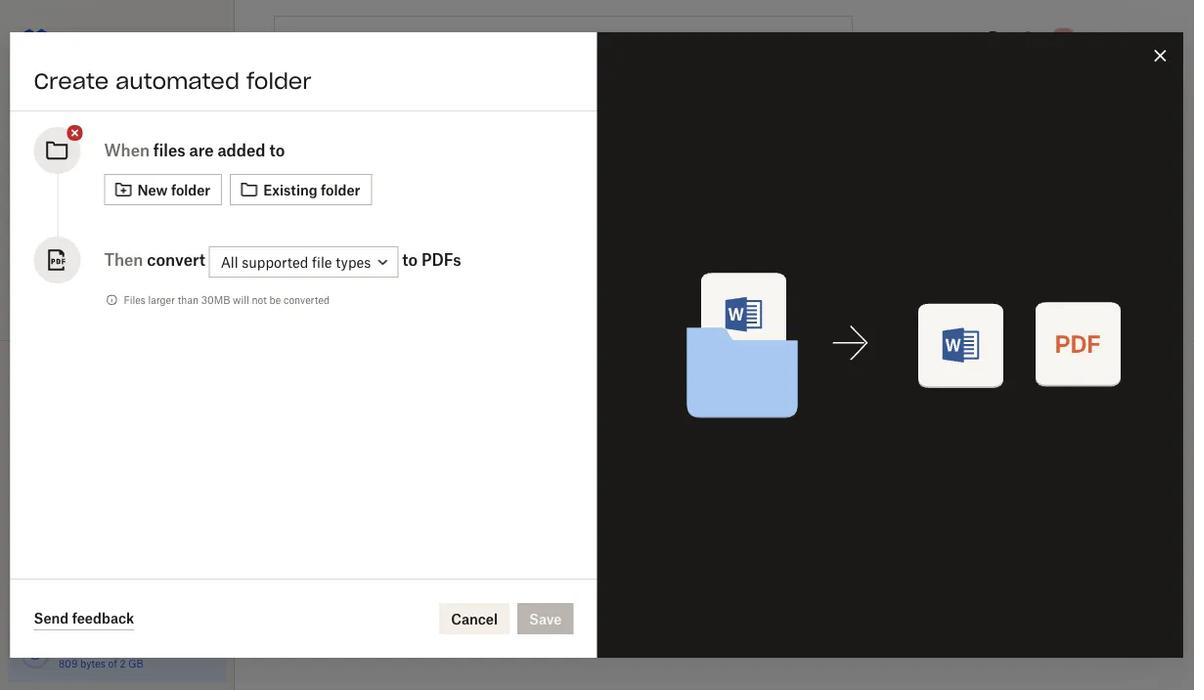 Task type: vqa. For each thing, say whether or not it's contained in the screenshot.
PDFS to the left
yes



Task type: describe. For each thing, give the bounding box(es) containing it.
all supported file types button
[[209, 246, 399, 278]]

click to watch a demo video image
[[420, 98, 444, 121]]

files larger than 30mb will not be converted
[[124, 294, 330, 306]]

1 horizontal spatial folder
[[247, 68, 312, 95]]

deleted
[[41, 302, 84, 317]]

choose a file format to convert videos to
[[649, 401, 797, 439]]

send feedback button
[[34, 608, 134, 631]]

to right the convert
[[1031, 304, 1044, 320]]

a for rule
[[675, 293, 683, 310]]

deleted files
[[41, 302, 111, 317]]

files for all files
[[59, 89, 82, 103]]

choose a file format to convert videos to button
[[562, 366, 858, 474]]

file for supported
[[312, 254, 332, 270]]

feedback
[[72, 611, 134, 627]]

main content containing set a rule that renames files
[[266, 141, 1195, 691]]

convert inside choose a file format to convert videos to
[[649, 422, 698, 439]]

dropbox image
[[16, 20, 55, 59]]

shared link
[[16, 149, 235, 184]]

all files
[[41, 89, 82, 103]]

send
[[34, 611, 69, 627]]

new folder button
[[104, 174, 222, 205]]

file requests link
[[16, 256, 235, 292]]

photos link
[[16, 114, 235, 149]]

files inside set a rule that renames files
[[649, 315, 676, 331]]

of
[[108, 658, 117, 670]]

rule
[[687, 293, 712, 310]]

existing
[[263, 182, 318, 198]]

folder for new folder
[[171, 182, 211, 198]]

converted
[[284, 294, 330, 306]]

gb
[[128, 658, 144, 670]]

deleted files link
[[16, 292, 235, 327]]

list containing all files
[[0, 67, 235, 341]]

files for convert files to pdfs
[[1001, 304, 1028, 320]]

signatures
[[41, 194, 102, 209]]

renames
[[745, 293, 801, 310]]

file requests
[[41, 267, 112, 281]]

to pdfs
[[402, 251, 462, 270]]

files are added to
[[153, 141, 285, 160]]

convert files to pdfs button
[[858, 258, 1155, 366]]

30mb
[[201, 294, 230, 306]]

photos
[[41, 124, 79, 138]]

files inside create automated folder dialog
[[153, 141, 186, 160]]



Task type: locate. For each thing, give the bounding box(es) containing it.
0 vertical spatial file
[[312, 254, 332, 270]]

to
[[269, 141, 285, 160], [402, 251, 418, 270], [1031, 304, 1044, 320], [784, 401, 797, 417], [747, 422, 760, 439]]

1 horizontal spatial pdfs
[[1048, 304, 1082, 320]]

809 bytes of 2 gb
[[59, 658, 144, 670]]

files right deleted
[[88, 302, 111, 317]]

files up 'photos'
[[59, 89, 82, 103]]

files inside "link"
[[88, 302, 111, 317]]

files
[[124, 294, 146, 306]]

files down set
[[649, 315, 676, 331]]

all supported file types
[[221, 254, 371, 270]]

0 horizontal spatial file
[[312, 254, 332, 270]]

a right set
[[675, 293, 683, 310]]

all
[[41, 89, 56, 103], [221, 254, 238, 270]]

file
[[312, 254, 332, 270], [713, 401, 733, 417]]

create
[[34, 68, 109, 95]]

0 horizontal spatial a
[[675, 293, 683, 310]]

added
[[218, 141, 266, 160]]

folder right the existing
[[321, 182, 360, 198]]

new folder
[[137, 182, 211, 198]]

1 horizontal spatial all
[[221, 254, 238, 270]]

automated
[[116, 68, 240, 95]]

files for deleted files
[[88, 302, 111, 317]]

1 horizontal spatial convert
[[649, 422, 698, 439]]

a inside set a rule that renames files
[[675, 293, 683, 310]]

pdfs right types
[[422, 251, 462, 270]]

file for a
[[713, 401, 733, 417]]

convert inside create automated folder dialog
[[147, 251, 205, 270]]

will
[[233, 294, 249, 306]]

0 vertical spatial all
[[41, 89, 56, 103]]

then
[[104, 251, 143, 270]]

all for all supported file types
[[221, 254, 238, 270]]

folder inside the new folder button
[[171, 182, 211, 198]]

file inside choose a file format to convert videos to
[[713, 401, 733, 417]]

file
[[41, 267, 61, 281]]

create automated folder dialog
[[10, 32, 1185, 659]]

main content
[[266, 141, 1195, 691]]

all files link
[[16, 78, 235, 114]]

not
[[252, 294, 267, 306]]

0 horizontal spatial all
[[41, 89, 56, 103]]

format
[[737, 401, 780, 417]]

1 horizontal spatial a
[[702, 401, 710, 417]]

2
[[120, 658, 126, 670]]

upgrade link
[[1092, 31, 1148, 47]]

send feedback
[[34, 611, 134, 627]]

upgrade
[[1092, 31, 1148, 47]]

when
[[104, 141, 150, 160]]

folder right new
[[171, 182, 211, 198]]

requests
[[64, 267, 112, 281]]

0 vertical spatial pdfs
[[422, 251, 462, 270]]

0 vertical spatial a
[[675, 293, 683, 310]]

supported
[[242, 254, 308, 270]]

file left types
[[312, 254, 332, 270]]

all up files larger than 30mb will not be converted
[[221, 254, 238, 270]]

less
[[41, 231, 67, 246]]

1 vertical spatial all
[[221, 254, 238, 270]]

a inside choose a file format to convert videos to
[[702, 401, 710, 417]]

bytes
[[80, 658, 105, 670]]

choose
[[649, 401, 698, 417]]

folder up the added
[[247, 68, 312, 95]]

shared
[[41, 159, 81, 174]]

all inside "dropdown button"
[[221, 254, 238, 270]]

file inside "dropdown button"
[[312, 254, 332, 270]]

to right the format
[[784, 401, 797, 417]]

convert files to pdfs
[[946, 304, 1082, 320]]

2 horizontal spatial folder
[[321, 182, 360, 198]]

0 vertical spatial convert
[[147, 251, 205, 270]]

folder inside existing folder button
[[321, 182, 360, 198]]

pdfs inside button
[[1048, 304, 1082, 320]]

quota usage element
[[20, 640, 51, 671]]

1 horizontal spatial file
[[713, 401, 733, 417]]

809
[[59, 658, 78, 670]]

existing folder
[[263, 182, 360, 198]]

types
[[336, 254, 371, 270]]

automations
[[274, 94, 416, 122]]

folder
[[247, 68, 312, 95], [171, 182, 211, 198], [321, 182, 360, 198]]

1 vertical spatial a
[[702, 401, 710, 417]]

create automated folder
[[34, 68, 312, 95]]

1 vertical spatial pdfs
[[1048, 304, 1082, 320]]

set
[[649, 293, 672, 310]]

pdfs right the convert
[[1048, 304, 1082, 320]]

convert
[[946, 304, 997, 320]]

all up 'photos'
[[41, 89, 56, 103]]

to right the added
[[269, 141, 285, 160]]

convert
[[147, 251, 205, 270], [649, 422, 698, 439]]

files
[[59, 89, 82, 103], [153, 141, 186, 160], [88, 302, 111, 317], [1001, 304, 1028, 320], [649, 315, 676, 331]]

a
[[675, 293, 683, 310], [702, 401, 710, 417]]

set a rule that renames files button
[[562, 258, 858, 366]]

signatures link
[[16, 184, 235, 219]]

files right the convert
[[1001, 304, 1028, 320]]

be
[[270, 294, 281, 306]]

list
[[0, 67, 235, 341]]

videos
[[701, 422, 743, 439]]

folder for existing folder
[[321, 182, 360, 198]]

convert up than
[[147, 251, 205, 270]]

cancel
[[451, 611, 498, 628]]

that
[[715, 293, 741, 310]]

cancel button
[[440, 604, 510, 635]]

0 horizontal spatial folder
[[171, 182, 211, 198]]

pdfs
[[422, 251, 462, 270], [1048, 304, 1082, 320]]

a for file
[[702, 401, 710, 417]]

1 vertical spatial convert
[[649, 422, 698, 439]]

new
[[137, 182, 168, 198]]

are
[[189, 141, 214, 160]]

to down the format
[[747, 422, 760, 439]]

1 vertical spatial file
[[713, 401, 733, 417]]

to right types
[[402, 251, 418, 270]]

set a rule that renames files
[[649, 293, 801, 331]]

all for all files
[[41, 89, 56, 103]]

a up videos
[[702, 401, 710, 417]]

than
[[178, 294, 199, 306]]

0 horizontal spatial pdfs
[[422, 251, 462, 270]]

existing folder button
[[230, 174, 372, 205]]

larger
[[148, 294, 175, 306]]

0 horizontal spatial convert
[[147, 251, 205, 270]]

file up videos
[[713, 401, 733, 417]]

pdfs inside create automated folder dialog
[[422, 251, 462, 270]]

convert down choose
[[649, 422, 698, 439]]

files left are
[[153, 141, 186, 160]]



